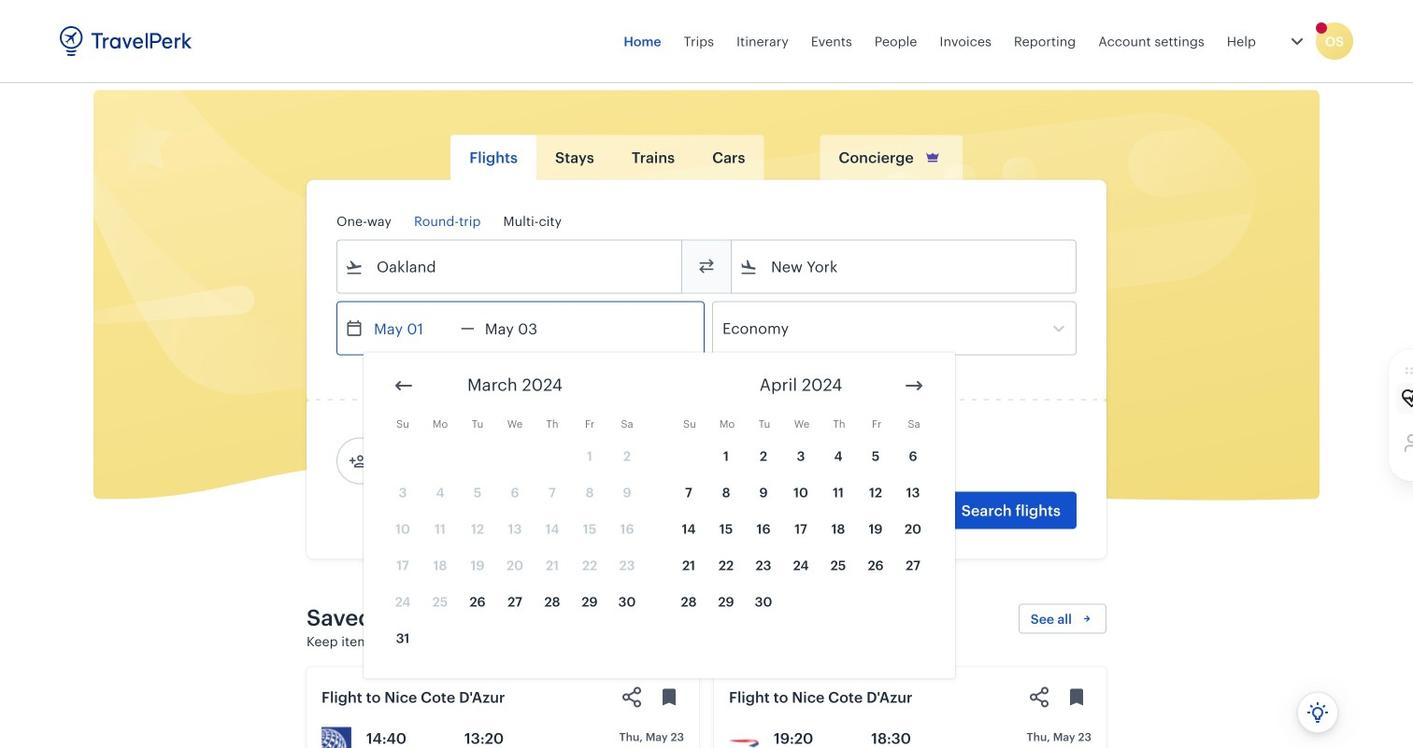 Task type: describe. For each thing, give the bounding box(es) containing it.
move forward to switch to the next month. image
[[903, 375, 926, 397]]

british airways image
[[729, 728, 759, 749]]

Return text field
[[475, 302, 572, 355]]

Depart text field
[[364, 302, 461, 355]]

To search field
[[758, 252, 1052, 282]]

calendar application
[[364, 353, 1414, 679]]

From search field
[[364, 252, 657, 282]]



Task type: locate. For each thing, give the bounding box(es) containing it.
move backward to switch to the previous month. image
[[393, 375, 415, 397]]

Add first traveler search field
[[367, 446, 562, 476]]

united airlines image
[[322, 728, 352, 749]]



